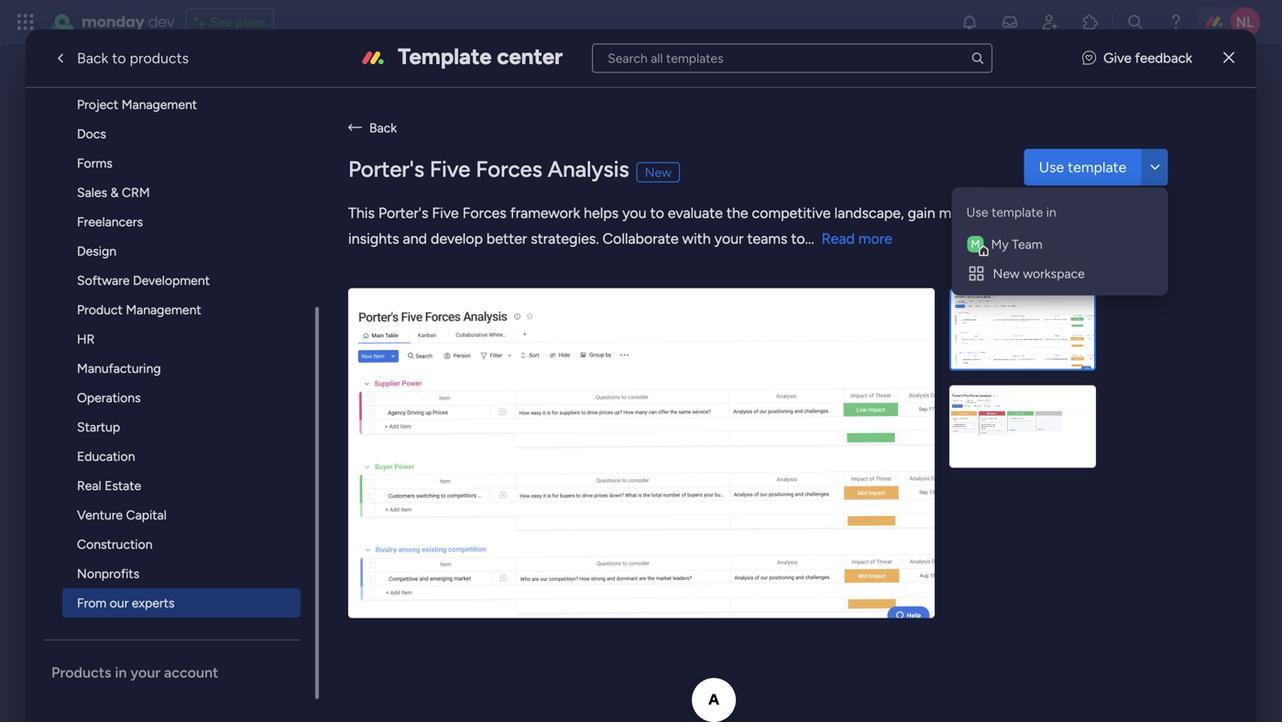 Task type: describe. For each thing, give the bounding box(es) containing it.
back for back
[[370, 120, 397, 135]]

helps
[[584, 204, 619, 222]]

better
[[487, 230, 527, 248]]

team
[[1012, 237, 1043, 252]]

template for use template
[[1068, 159, 1127, 176]]

five inside this porter's five forces framework helps you to evaluate the competitive landscape, gain market insights and develop better strategies. collaborate with your teams to
[[432, 204, 459, 222]]

Search all templates search field
[[592, 44, 993, 73]]

my
[[992, 237, 1009, 252]]

collaborate
[[603, 230, 679, 248]]

competitive
[[752, 204, 831, 222]]

plans
[[235, 14, 266, 30]]

monday dev
[[82, 11, 175, 32]]

in inside heading
[[115, 664, 127, 682]]

this porter's five forces framework helps you to evaluate the competitive landscape, gain market insights and develop better strategies. collaborate with your teams to
[[348, 204, 985, 248]]

use for use template in
[[967, 204, 989, 220]]

use template
[[1040, 159, 1127, 176]]

our
[[110, 596, 129, 611]]

my team
[[992, 237, 1043, 252]]

nonprofits
[[77, 566, 139, 582]]

porter's five forces analysis
[[348, 156, 630, 182]]

use template button
[[1025, 149, 1142, 186]]

see plans button
[[186, 8, 274, 36]]

products
[[130, 50, 189, 67]]

monday
[[82, 11, 144, 32]]

&
[[110, 185, 119, 200]]

software development
[[77, 273, 210, 288]]

new for new
[[645, 164, 672, 180]]

software
[[77, 273, 130, 288]]

workspace
[[1024, 266, 1085, 282]]

template center
[[398, 43, 563, 70]]

new workspace menu item
[[960, 259, 1161, 288]]

evaluate
[[668, 204, 723, 222]]

template
[[398, 43, 492, 70]]

estate
[[105, 478, 141, 494]]

my team menu item
[[960, 230, 1161, 259]]

from
[[77, 596, 107, 611]]

dev
[[148, 11, 175, 32]]

template for use template in
[[992, 204, 1044, 220]]

sales
[[77, 185, 107, 200]]

to inside button
[[112, 50, 126, 67]]

give feedback
[[1104, 50, 1193, 66]]

analysis
[[548, 156, 630, 182]]

with
[[683, 230, 711, 248]]

manufacturing
[[77, 361, 161, 376]]

use template in
[[967, 204, 1057, 220]]

landscape,
[[835, 204, 905, 222]]

and
[[403, 230, 427, 248]]

...
[[806, 230, 815, 248]]

account
[[164, 664, 219, 682]]

give
[[1104, 50, 1132, 66]]

new workspace image
[[968, 265, 986, 283]]

give feedback link
[[1083, 48, 1193, 69]]

inbox image
[[1001, 13, 1020, 31]]

notifications image
[[961, 13, 979, 31]]

your inside heading
[[130, 664, 160, 682]]

search image
[[971, 51, 985, 66]]

see plans
[[210, 14, 266, 30]]

products
[[51, 664, 111, 682]]

venture capital
[[77, 508, 167, 523]]

use for use template
[[1040, 159, 1065, 176]]



Task type: locate. For each thing, give the bounding box(es) containing it.
0 horizontal spatial in
[[115, 664, 127, 682]]

center
[[497, 43, 563, 70]]

to right you on the top of the page
[[651, 204, 665, 222]]

use up use template in
[[1040, 159, 1065, 176]]

construction
[[77, 537, 153, 552]]

to
[[112, 50, 126, 67], [651, 204, 665, 222], [792, 230, 806, 248]]

management down development
[[126, 302, 201, 318]]

new right new workspace icon
[[994, 266, 1020, 282]]

1 horizontal spatial back
[[370, 120, 397, 135]]

back to products
[[77, 50, 189, 67]]

search everything image
[[1127, 13, 1145, 31]]

1 vertical spatial your
[[130, 664, 160, 682]]

0 vertical spatial in
[[1047, 204, 1057, 220]]

sales & crm
[[77, 185, 150, 200]]

1 vertical spatial template
[[992, 204, 1044, 220]]

1 horizontal spatial in
[[1047, 204, 1057, 220]]

1 vertical spatial to
[[651, 204, 665, 222]]

0 horizontal spatial your
[[130, 664, 160, 682]]

1 vertical spatial in
[[115, 664, 127, 682]]

1 vertical spatial five
[[432, 204, 459, 222]]

1 vertical spatial back
[[370, 120, 397, 135]]

startup
[[77, 420, 120, 435]]

hr
[[77, 331, 95, 347]]

product management
[[77, 302, 201, 318]]

new for new workspace
[[994, 266, 1020, 282]]

template
[[1068, 159, 1127, 176], [992, 204, 1044, 220]]

use
[[1040, 159, 1065, 176], [967, 204, 989, 220]]

new up you on the top of the page
[[645, 164, 672, 180]]

teams
[[748, 230, 788, 248]]

your left account
[[130, 664, 160, 682]]

capital
[[126, 508, 167, 523]]

your inside this porter's five forces framework helps you to evaluate the competitive landscape, gain market insights and develop better strategies. collaborate with your teams to
[[715, 230, 744, 248]]

forces up framework at the left top of the page
[[476, 156, 543, 182]]

m
[[971, 237, 981, 251]]

market
[[940, 204, 985, 222]]

0 vertical spatial use
[[1040, 159, 1065, 176]]

1 horizontal spatial new
[[994, 266, 1020, 282]]

new
[[645, 164, 672, 180], [994, 266, 1020, 282]]

work management templates element
[[44, 2, 315, 618]]

project
[[77, 97, 118, 112]]

1 vertical spatial forces
[[463, 204, 507, 222]]

1 vertical spatial porter's
[[379, 204, 429, 222]]

template up the my team
[[992, 204, 1044, 220]]

2 vertical spatial to
[[792, 230, 806, 248]]

use inside button
[[1040, 159, 1065, 176]]

to down the competitive
[[792, 230, 806, 248]]

workspace image
[[968, 235, 984, 254]]

invite members image
[[1042, 13, 1060, 31]]

develop
[[431, 230, 483, 248]]

you
[[623, 204, 647, 222]]

experts
[[132, 596, 175, 611]]

0 vertical spatial to
[[112, 50, 126, 67]]

apps image
[[1082, 13, 1100, 31]]

menu menu
[[960, 195, 1161, 288]]

1 horizontal spatial template
[[1068, 159, 1127, 176]]

v2 user feedback image
[[1083, 48, 1097, 69]]

five
[[430, 156, 471, 182], [432, 204, 459, 222]]

back to products button
[[37, 40, 204, 77]]

1 vertical spatial new
[[994, 266, 1020, 282]]

template inside button
[[1068, 159, 1127, 176]]

the
[[727, 204, 749, 222]]

1 vertical spatial use
[[967, 204, 989, 220]]

new workspace
[[994, 266, 1085, 282]]

read
[[822, 230, 855, 248]]

1 vertical spatial management
[[126, 302, 201, 318]]

venture
[[77, 508, 123, 523]]

template up menu menu
[[1068, 159, 1127, 176]]

forms
[[77, 155, 113, 171]]

0 vertical spatial five
[[430, 156, 471, 182]]

real
[[77, 478, 101, 494]]

back
[[77, 50, 108, 67], [370, 120, 397, 135]]

back inside button
[[370, 120, 397, 135]]

more
[[859, 230, 893, 248]]

to down 'monday'
[[112, 50, 126, 67]]

0 horizontal spatial use
[[967, 204, 989, 220]]

0 horizontal spatial back
[[77, 50, 108, 67]]

back down 'monday'
[[77, 50, 108, 67]]

management for product management
[[126, 302, 201, 318]]

management down products
[[122, 97, 197, 112]]

strategies.
[[531, 230, 599, 248]]

0 vertical spatial your
[[715, 230, 744, 248]]

back right "arrow left" image
[[370, 120, 397, 135]]

products in your account list box
[[44, 2, 319, 701]]

freelancers
[[77, 214, 143, 230]]

see
[[210, 14, 232, 30]]

use inside menu menu
[[967, 204, 989, 220]]

0 horizontal spatial new
[[645, 164, 672, 180]]

product
[[77, 302, 123, 318]]

noah lott image
[[1231, 7, 1261, 37]]

docs
[[77, 126, 106, 142]]

in up my team menu item at the top right
[[1047, 204, 1057, 220]]

products in your account heading
[[51, 663, 315, 683]]

0 vertical spatial porter's
[[348, 156, 425, 182]]

back button
[[348, 117, 1228, 138]]

0 vertical spatial forces
[[476, 156, 543, 182]]

real estate
[[77, 478, 141, 494]]

this
[[348, 204, 375, 222]]

1 horizontal spatial your
[[715, 230, 744, 248]]

back for back to products
[[77, 50, 108, 67]]

0 vertical spatial back
[[77, 50, 108, 67]]

porter's inside this porter's five forces framework helps you to evaluate the competitive landscape, gain market insights and develop better strategies. collaborate with your teams to
[[379, 204, 429, 222]]

in
[[1047, 204, 1057, 220], [115, 664, 127, 682]]

help image
[[1167, 13, 1186, 31]]

arrow left image
[[348, 117, 362, 138]]

in right the products
[[115, 664, 127, 682]]

gain
[[908, 204, 936, 222]]

select product image
[[17, 13, 35, 31]]

crm
[[122, 185, 150, 200]]

0 vertical spatial management
[[122, 97, 197, 112]]

education
[[77, 449, 135, 464]]

insights
[[348, 230, 399, 248]]

0 horizontal spatial to
[[112, 50, 126, 67]]

close image
[[1224, 51, 1235, 65]]

design
[[77, 243, 117, 259]]

0 vertical spatial new
[[645, 164, 672, 180]]

1 horizontal spatial to
[[651, 204, 665, 222]]

use up m
[[967, 204, 989, 220]]

porter's up the this at top
[[348, 156, 425, 182]]

project management
[[77, 97, 197, 112]]

feedback
[[1136, 50, 1193, 66]]

your down the
[[715, 230, 744, 248]]

porter's
[[348, 156, 425, 182], [379, 204, 429, 222]]

forces inside this porter's five forces framework helps you to evaluate the competitive landscape, gain market insights and develop better strategies. collaborate with your teams to
[[463, 204, 507, 222]]

... read more
[[806, 230, 893, 248]]

forces up better
[[463, 204, 507, 222]]

from our experts
[[77, 596, 175, 611]]

framework
[[510, 204, 581, 222]]

management
[[122, 97, 197, 112], [126, 302, 201, 318]]

template inside menu menu
[[992, 204, 1044, 220]]

None search field
[[592, 44, 993, 73]]

back inside button
[[77, 50, 108, 67]]

new inside new workspace menu item
[[994, 266, 1020, 282]]

management for project management
[[122, 97, 197, 112]]

2 horizontal spatial to
[[792, 230, 806, 248]]

porter's up 'and'
[[379, 204, 429, 222]]

your
[[715, 230, 744, 248], [130, 664, 160, 682]]

operations
[[77, 390, 141, 406]]

1 horizontal spatial use
[[1040, 159, 1065, 176]]

products in your account
[[51, 664, 219, 682]]

0 horizontal spatial template
[[992, 204, 1044, 220]]

0 vertical spatial template
[[1068, 159, 1127, 176]]

development
[[133, 273, 210, 288]]

forces
[[476, 156, 543, 182], [463, 204, 507, 222]]

in inside menu menu
[[1047, 204, 1057, 220]]



Task type: vqa. For each thing, say whether or not it's contained in the screenshot.
Management
yes



